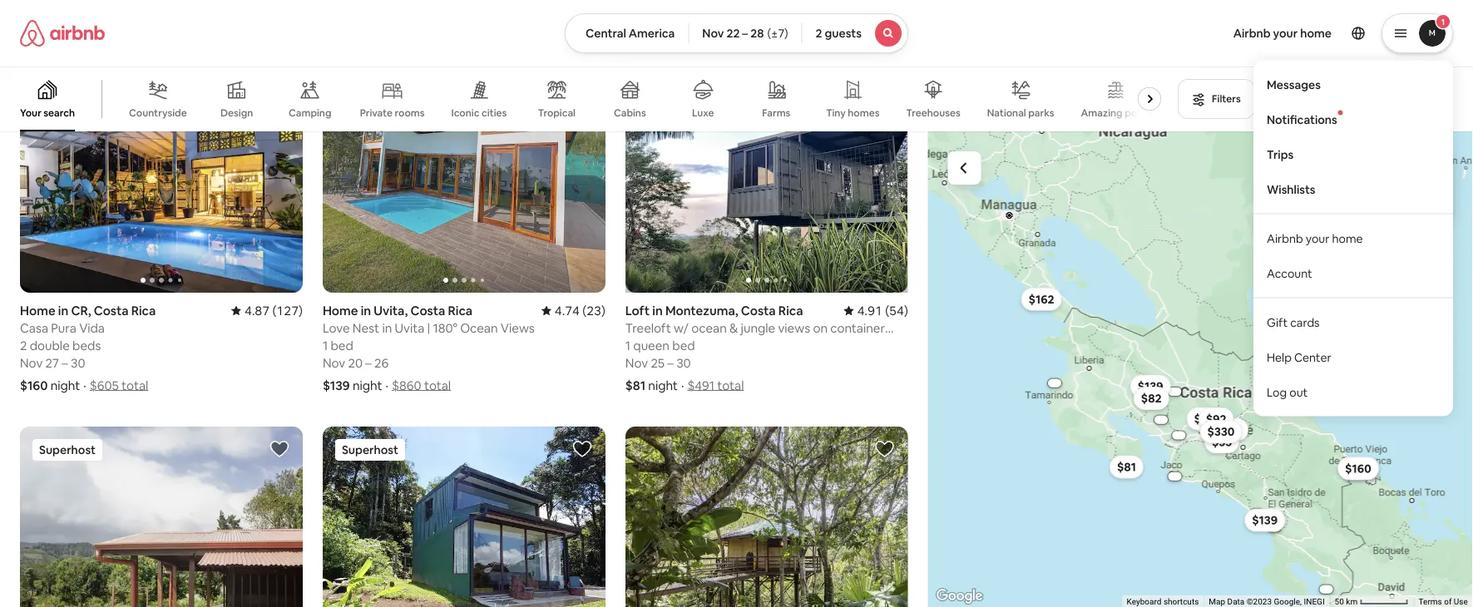 Task type: vqa. For each thing, say whether or not it's contained in the screenshot.
$160 within Home in CR, Costa Rica Casa Pura Vida 2 double beds Nov 27 – 30 $160 night · $605 total
yes



Task type: locate. For each thing, give the bounding box(es) containing it.
· left $860
[[386, 377, 389, 393]]

terms of use link
[[1419, 597, 1468, 607]]

4.87
[[245, 302, 270, 319]]

0 vertical spatial your
[[1273, 26, 1298, 41]]

rica
[[131, 302, 156, 319], [448, 302, 473, 319], [779, 302, 803, 319]]

0 vertical spatial 2
[[816, 26, 822, 41]]

$81 down $82 button
[[1118, 460, 1137, 475]]

airbnb
[[1234, 26, 1271, 41], [1267, 231, 1303, 246]]

– inside 1 queen bed nov 25 – 30 $81 night · $491 total
[[668, 355, 674, 371]]

rica right cr,
[[131, 302, 156, 319]]

0 horizontal spatial 1
[[323, 337, 328, 353]]

2 night from the left
[[353, 377, 382, 393]]

$160 button
[[1338, 457, 1380, 480]]

nov left 25
[[626, 355, 648, 371]]

0 horizontal spatial home
[[20, 302, 55, 319]]

1 horizontal spatial $139
[[1138, 379, 1164, 394]]

0 horizontal spatial $81
[[626, 377, 646, 393]]

1 costa from the left
[[94, 302, 129, 319]]

night inside home in cr, costa rica casa pura vida 2 double beds nov 27 – 30 $160 night · $605 total
[[51, 377, 80, 393]]

rica up the '180°'
[[448, 302, 473, 319]]

costa right montezuma,
[[741, 302, 776, 319]]

2 30 from the left
[[677, 355, 691, 371]]

your for bottommost airbnb your home link
[[1306, 231, 1330, 246]]

night
[[51, 377, 80, 393], [353, 377, 382, 393], [648, 377, 678, 393]]

in up nest
[[361, 302, 371, 319]]

total inside home in cr, costa rica casa pura vida 2 double beds nov 27 – 30 $160 night · $605 total
[[122, 377, 148, 393]]

30 down beds
[[71, 355, 85, 371]]

0 vertical spatial airbnb
[[1234, 26, 1271, 41]]

bed down love
[[331, 337, 353, 353]]

1 horizontal spatial costa
[[411, 302, 445, 319]]

countryside
[[129, 106, 187, 119]]

2 home from the left
[[323, 302, 358, 319]]

your
[[20, 106, 41, 119]]

national parks
[[987, 106, 1055, 119]]

1 button
[[1382, 13, 1454, 53]]

– left 26
[[365, 355, 372, 371]]

2 horizontal spatial 1
[[1442, 16, 1445, 27]]

– inside home in cr, costa rica casa pura vida 2 double beds nov 27 – 30 $160 night · $605 total
[[62, 355, 68, 371]]

notifications
[[1267, 112, 1338, 127]]

night down 20
[[353, 377, 382, 393]]

$330
[[1208, 424, 1235, 439]]

0 horizontal spatial costa
[[94, 302, 129, 319]]

$81
[[626, 377, 646, 393], [1118, 460, 1137, 475]]

1 horizontal spatial ·
[[386, 377, 389, 393]]

costa for 180°
[[411, 302, 445, 319]]

2 costa from the left
[[411, 302, 445, 319]]

airbnb your home link up the messages at the top right of the page
[[1224, 16, 1342, 51]]

uvita
[[395, 320, 425, 336]]

1 horizontal spatial 1
[[626, 337, 631, 353]]

total inside 1 queen bed nov 25 – 30 $81 night · $491 total
[[717, 377, 744, 393]]

2 left guests
[[816, 26, 822, 41]]

america
[[629, 26, 675, 41]]

rica for home in uvita, costa rica
[[448, 302, 473, 319]]

1 vertical spatial $139 button
[[1245, 509, 1286, 532]]

home in cr, costa rica casa pura vida 2 double beds nov 27 – 30 $160 night · $605 total
[[20, 302, 156, 393]]

nov inside search field
[[703, 26, 724, 41]]

4.74
[[555, 302, 580, 319]]

gift cards
[[1267, 315, 1320, 330]]

0 horizontal spatial ·
[[83, 377, 86, 393]]

None search field
[[565, 13, 909, 53]]

log
[[1267, 385, 1287, 400]]

airbnb up the messages at the top right of the page
[[1234, 26, 1271, 41]]

0 horizontal spatial 30
[[71, 355, 85, 371]]

in inside home in cr, costa rica casa pura vida 2 double beds nov 27 – 30 $160 night · $605 total
[[58, 302, 68, 319]]

add to wishlist: villa in monteverde, costa rica image
[[572, 439, 592, 459]]

1 horizontal spatial $81
[[1118, 460, 1137, 475]]

1 inside 1 queen bed nov 25 – 30 $81 night · $491 total
[[626, 337, 631, 353]]

50
[[1335, 597, 1345, 607]]

4.91 (54)
[[858, 302, 908, 319]]

help center link
[[1254, 340, 1454, 375]]

nov left 20
[[323, 355, 345, 371]]

night down 25
[[648, 377, 678, 393]]

central
[[586, 26, 626, 41]]

vida
[[79, 320, 105, 336]]

25
[[651, 355, 665, 371]]

total inside button
[[1319, 92, 1341, 105]]

0 horizontal spatial $160
[[20, 377, 48, 393]]

total right $860
[[424, 377, 451, 393]]

total right $491 at the bottom of page
[[717, 377, 744, 393]]

nov left 27
[[20, 355, 43, 371]]

1 inside dropdown button
[[1442, 16, 1445, 27]]

national
[[987, 106, 1026, 119]]

home inside home in cr, costa rica casa pura vida 2 double beds nov 27 – 30 $160 night · $605 total
[[20, 302, 55, 319]]

iconic cities
[[451, 106, 507, 119]]

your up account
[[1306, 231, 1330, 246]]

$860 total button
[[392, 377, 451, 393]]

0 horizontal spatial $139
[[323, 377, 350, 393]]

out
[[1290, 385, 1308, 400]]

$81 inside button
[[1118, 460, 1137, 475]]

2 down casa
[[20, 337, 27, 353]]

home up the messages at the top right of the page
[[1301, 26, 1332, 41]]

3 · from the left
[[681, 377, 684, 393]]

nest
[[353, 320, 379, 336]]

$139 button
[[1131, 375, 1171, 398], [1245, 509, 1286, 532]]

$160 down 27
[[20, 377, 48, 393]]

20
[[348, 355, 363, 371]]

1 vertical spatial your
[[1306, 231, 1330, 246]]

in right loft
[[653, 302, 663, 319]]

1 vertical spatial 2
[[20, 337, 27, 353]]

1 horizontal spatial bed
[[672, 337, 695, 353]]

0 horizontal spatial rica
[[131, 302, 156, 319]]

costa
[[94, 302, 129, 319], [411, 302, 445, 319], [741, 302, 776, 319]]

$160 down log out button
[[1346, 461, 1372, 476]]

4.74 out of 5 average rating,  23 reviews image
[[541, 302, 606, 319]]

1 home from the left
[[20, 302, 55, 319]]

cabins
[[614, 106, 646, 119]]

0 vertical spatial $81
[[626, 377, 646, 393]]

0 vertical spatial $160
[[20, 377, 48, 393]]

1 inside home in uvita, costa rica love nest in uvita | 180° ocean views 1 bed nov 20 – 26 $139 night · $860 total
[[323, 337, 328, 353]]

1 horizontal spatial home
[[323, 302, 358, 319]]

nov 22 – 28 (±7)
[[703, 26, 788, 41]]

1 rica from the left
[[131, 302, 156, 319]]

0 horizontal spatial night
[[51, 377, 80, 393]]

wishlists link
[[1254, 172, 1454, 207]]

your up the messages at the top right of the page
[[1273, 26, 1298, 41]]

home inside home in uvita, costa rica love nest in uvita | 180° ocean views 1 bed nov 20 – 26 $139 night · $860 total
[[323, 302, 358, 319]]

home up account 'link'
[[1332, 231, 1363, 246]]

home for casa
[[20, 302, 55, 319]]

log out button
[[1254, 375, 1454, 410]]

1 vertical spatial airbnb your home link
[[1254, 221, 1454, 256]]

2 horizontal spatial $139
[[1253, 513, 1278, 528]]

1 horizontal spatial 2
[[816, 26, 822, 41]]

·
[[83, 377, 86, 393], [386, 377, 389, 393], [681, 377, 684, 393]]

airbnb for bottommost airbnb your home link
[[1267, 231, 1303, 246]]

costa up |
[[411, 302, 445, 319]]

rica for home in cr, costa rica
[[131, 302, 156, 319]]

1 for 1
[[1442, 16, 1445, 27]]

views
[[501, 320, 535, 336]]

add to wishlist: cabin in san luis,  grecia, costa rica image
[[269, 439, 289, 459]]

farms
[[762, 106, 791, 119]]

0 horizontal spatial bed
[[331, 337, 353, 353]]

2 · from the left
[[386, 377, 389, 393]]

home
[[20, 302, 55, 319], [323, 302, 358, 319]]

amazing pools
[[1081, 106, 1151, 119]]

0 horizontal spatial your
[[1273, 26, 1298, 41]]

$162
[[1029, 292, 1055, 307]]

your for top airbnb your home link
[[1273, 26, 1298, 41]]

costa inside home in uvita, costa rica love nest in uvita | 180° ocean views 1 bed nov 20 – 26 $139 night · $860 total
[[411, 302, 445, 319]]

$491 total button
[[688, 377, 744, 393]]

total up has notifications image
[[1319, 92, 1341, 105]]

0 horizontal spatial 2
[[20, 337, 27, 353]]

1 night from the left
[[51, 377, 80, 393]]

1 vertical spatial $160
[[1346, 461, 1372, 476]]

1 30 from the left
[[71, 355, 85, 371]]

(127)
[[272, 302, 303, 319]]

airbnb up account
[[1267, 231, 1303, 246]]

display
[[1283, 92, 1317, 105]]

2 horizontal spatial night
[[648, 377, 678, 393]]

4.74 (23)
[[555, 302, 606, 319]]

airbnb your home link down wishlists link at the right top
[[1254, 221, 1454, 256]]

group containing iconic cities
[[0, 67, 1168, 131]]

–
[[742, 26, 748, 41], [62, 355, 68, 371], [365, 355, 372, 371], [668, 355, 674, 371]]

cards
[[1291, 315, 1320, 330]]

nov left '22'
[[703, 26, 724, 41]]

$491
[[688, 377, 715, 393]]

1 horizontal spatial rica
[[448, 302, 473, 319]]

airbnb for top airbnb your home link
[[1234, 26, 1271, 41]]

$605 total button
[[90, 377, 148, 393]]

iconic
[[451, 106, 480, 119]]

add to wishlist: loft in montezuma, costa rica image
[[875, 37, 895, 57]]

$81 button
[[1110, 456, 1144, 479]]

home up love
[[323, 302, 358, 319]]

in for montezuma,
[[653, 302, 663, 319]]

keyboard shortcuts button
[[1127, 596, 1199, 607]]

3 night from the left
[[648, 377, 678, 393]]

costa up vida
[[94, 302, 129, 319]]

messages
[[1267, 77, 1321, 92]]

$139 inside home in uvita, costa rica love nest in uvita | 180° ocean views 1 bed nov 20 – 26 $139 night · $860 total
[[323, 377, 350, 393]]

30 right 25
[[677, 355, 691, 371]]

bed inside home in uvita, costa rica love nest in uvita | 180° ocean views 1 bed nov 20 – 26 $139 night · $860 total
[[331, 337, 353, 353]]

bed
[[331, 337, 353, 353], [672, 337, 695, 353]]

1 · from the left
[[83, 377, 86, 393]]

0 vertical spatial $139 button
[[1131, 375, 1171, 398]]

$35 button
[[1187, 407, 1222, 431]]

google,
[[1274, 597, 1302, 607]]

double
[[30, 337, 70, 353]]

1 vertical spatial $81
[[1118, 460, 1137, 475]]

– right '22'
[[742, 26, 748, 41]]

4.87 out of 5 average rating,  127 reviews image
[[231, 302, 303, 319]]

· left $491 at the bottom of page
[[681, 377, 684, 393]]

1 horizontal spatial $160
[[1346, 461, 1372, 476]]

total
[[1319, 92, 1341, 105], [122, 377, 148, 393], [424, 377, 451, 393], [717, 377, 744, 393]]

total right $605
[[122, 377, 148, 393]]

2 bed from the left
[[672, 337, 695, 353]]

google map
showing 33 stays. region
[[928, 131, 1473, 607]]

2 rica from the left
[[448, 302, 473, 319]]

0 vertical spatial airbnb your home link
[[1224, 16, 1342, 51]]

night down 27
[[51, 377, 80, 393]]

in up pura in the left of the page
[[58, 302, 68, 319]]

$160
[[20, 377, 48, 393], [1346, 461, 1372, 476]]

1 bed from the left
[[331, 337, 353, 353]]

home up casa
[[20, 302, 55, 319]]

– right 25
[[668, 355, 674, 371]]

profile element
[[928, 0, 1454, 417]]

rica inside home in uvita, costa rica love nest in uvita | 180° ocean views 1 bed nov 20 – 26 $139 night · $860 total
[[448, 302, 473, 319]]

– right 27
[[62, 355, 68, 371]]

1 horizontal spatial night
[[353, 377, 382, 393]]

airbnb your home up the messages at the top right of the page
[[1234, 26, 1332, 41]]

rica inside home in cr, costa rica casa pura vida 2 double beds nov 27 – 30 $160 night · $605 total
[[131, 302, 156, 319]]

1 horizontal spatial 30
[[677, 355, 691, 371]]

bed right queen
[[672, 337, 695, 353]]

· left $605
[[83, 377, 86, 393]]

rica left 4.91
[[779, 302, 803, 319]]

$81 down queen
[[626, 377, 646, 393]]

1 for 1 queen bed nov 25 – 30 $81 night · $491 total
[[626, 337, 631, 353]]

2 horizontal spatial costa
[[741, 302, 776, 319]]

costa inside home in cr, costa rica casa pura vida 2 double beds nov 27 – 30 $160 night · $605 total
[[94, 302, 129, 319]]

airbnb your home
[[1234, 26, 1332, 41], [1267, 231, 1363, 246]]

©2023
[[1247, 597, 1272, 607]]

inegi
[[1304, 597, 1325, 607]]

2 horizontal spatial ·
[[681, 377, 684, 393]]

central america
[[586, 26, 675, 41]]

amazing
[[1081, 106, 1123, 119]]

airbnb your home up account
[[1267, 231, 1363, 246]]

1 vertical spatial airbnb
[[1267, 231, 1303, 246]]

group
[[20, 24, 303, 293], [323, 24, 606, 293], [626, 24, 908, 293], [0, 67, 1168, 131], [20, 427, 303, 607], [323, 427, 606, 607], [626, 427, 908, 607]]

$156 button
[[1339, 457, 1380, 480]]

1 horizontal spatial your
[[1306, 231, 1330, 246]]

2 horizontal spatial rica
[[779, 302, 803, 319]]



Task type: describe. For each thing, give the bounding box(es) containing it.
$330 button
[[1200, 420, 1243, 443]]

28
[[751, 26, 764, 41]]

1 horizontal spatial $139 button
[[1245, 509, 1286, 532]]

30 inside 1 queen bed nov 25 – 30 $81 night · $491 total
[[677, 355, 691, 371]]

private
[[360, 106, 393, 119]]

(±7)
[[768, 26, 788, 41]]

beds
[[72, 337, 101, 353]]

0 horizontal spatial $139 button
[[1131, 375, 1171, 398]]

parks
[[1029, 106, 1055, 119]]

1 vertical spatial home
[[1332, 231, 1363, 246]]

help center
[[1267, 350, 1332, 365]]

$92
[[1207, 412, 1227, 427]]

camping
[[289, 106, 331, 119]]

love
[[323, 320, 350, 336]]

nov inside home in cr, costa rica casa pura vida 2 double beds nov 27 – 30 $160 night · $605 total
[[20, 355, 43, 371]]

$81 inside 1 queen bed nov 25 – 30 $81 night · $491 total
[[626, 377, 646, 393]]

50 km button
[[1330, 596, 1414, 607]]

30 inside home in cr, costa rica casa pura vida 2 double beds nov 27 – 30 $160 night · $605 total
[[71, 355, 85, 371]]

tiny homes
[[826, 106, 880, 119]]

· inside 1 queen bed nov 25 – 30 $81 night · $491 total
[[681, 377, 684, 393]]

display total before taxes
[[1283, 92, 1403, 105]]

add to wishlist: treehouse in pavones, costa rica image
[[875, 439, 895, 459]]

nov inside 1 queen bed nov 25 – 30 $81 night · $491 total
[[626, 355, 648, 371]]

km
[[1347, 597, 1358, 607]]

$52 button
[[1214, 418, 1249, 442]]

filters
[[1212, 92, 1241, 105]]

notifications link
[[1254, 102, 1454, 137]]

map
[[1209, 597, 1226, 607]]

in for uvita,
[[361, 302, 371, 319]]

$55 button
[[1205, 430, 1240, 454]]

log out
[[1267, 385, 1308, 400]]

home for love
[[323, 302, 358, 319]]

shortcuts
[[1164, 597, 1199, 607]]

before
[[1343, 92, 1375, 105]]

add to wishlist: home in uvita, costa rica image
[[572, 37, 592, 57]]

google image
[[932, 586, 987, 607]]

night inside 1 queen bed nov 25 – 30 $81 night · $491 total
[[648, 377, 678, 393]]

filters button
[[1178, 79, 1255, 119]]

private rooms
[[360, 106, 425, 119]]

treehouses
[[906, 106, 961, 119]]

$35
[[1195, 411, 1215, 426]]

0 vertical spatial home
[[1301, 26, 1332, 41]]

3 rica from the left
[[779, 302, 803, 319]]

trips link
[[1254, 137, 1454, 172]]

$860
[[392, 377, 422, 393]]

$160 inside home in cr, costa rica casa pura vida 2 double beds nov 27 – 30 $160 night · $605 total
[[20, 377, 48, 393]]

help
[[1267, 350, 1292, 365]]

(23)
[[583, 302, 606, 319]]

26
[[374, 355, 389, 371]]

22
[[727, 26, 740, 41]]

3 costa from the left
[[741, 302, 776, 319]]

terms
[[1419, 597, 1443, 607]]

home in uvita, costa rica love nest in uvita | 180° ocean views 1 bed nov 20 – 26 $139 night · $860 total
[[323, 302, 535, 393]]

homes
[[848, 106, 880, 119]]

tropical
[[538, 106, 576, 119]]

gift
[[1267, 315, 1288, 330]]

luxe
[[692, 106, 714, 119]]

center
[[1295, 350, 1332, 365]]

use
[[1454, 597, 1468, 607]]

casa
[[20, 320, 48, 336]]

bed inside 1 queen bed nov 25 – 30 $81 night · $491 total
[[672, 337, 695, 353]]

pools
[[1125, 106, 1151, 119]]

$92 button
[[1199, 408, 1235, 431]]

terms of use
[[1419, 597, 1468, 607]]

4.91 out of 5 average rating,  54 reviews image
[[844, 302, 908, 319]]

trips
[[1267, 147, 1294, 162]]

gift cards link
[[1254, 305, 1454, 340]]

|
[[427, 320, 430, 336]]

$55
[[1212, 435, 1232, 450]]

keyboard shortcuts
[[1127, 597, 1199, 607]]

tiny
[[826, 106, 846, 119]]

– inside home in uvita, costa rica love nest in uvita | 180° ocean views 1 bed nov 20 – 26 $139 night · $860 total
[[365, 355, 372, 371]]

4.91
[[858, 302, 883, 319]]

50 km
[[1335, 597, 1360, 607]]

montezuma,
[[666, 302, 738, 319]]

2 guests
[[816, 26, 862, 41]]

in for cr,
[[58, 302, 68, 319]]

pura
[[51, 320, 76, 336]]

messages link
[[1254, 67, 1454, 102]]

2 inside 2 guests button
[[816, 26, 822, 41]]

of
[[1445, 597, 1452, 607]]

has notifications image
[[1338, 110, 1343, 115]]

4.87 (127)
[[245, 302, 303, 319]]

$605
[[90, 377, 119, 393]]

$82
[[1142, 391, 1162, 406]]

nov inside home in uvita, costa rica love nest in uvita | 180° ocean views 1 bed nov 20 – 26 $139 night · $860 total
[[323, 355, 345, 371]]

search
[[44, 106, 75, 119]]

none search field containing central america
[[565, 13, 909, 53]]

2 inside home in cr, costa rica casa pura vida 2 double beds nov 27 – 30 $160 night · $605 total
[[20, 337, 27, 353]]

(54)
[[885, 302, 908, 319]]

0 vertical spatial airbnb your home
[[1234, 26, 1332, 41]]

wishlists
[[1267, 182, 1316, 197]]

loft
[[626, 302, 650, 319]]

ocean
[[460, 320, 498, 336]]

costa for beds
[[94, 302, 129, 319]]

your search
[[20, 106, 75, 119]]

queen
[[633, 337, 670, 353]]

– inside search field
[[742, 26, 748, 41]]

loft in montezuma, costa rica
[[626, 302, 803, 319]]

180°
[[433, 320, 457, 336]]

· inside home in uvita, costa rica love nest in uvita | 180° ocean views 1 bed nov 20 – 26 $139 night · $860 total
[[386, 377, 389, 393]]

· inside home in cr, costa rica casa pura vida 2 double beds nov 27 – 30 $160 night · $605 total
[[83, 377, 86, 393]]

uvita,
[[374, 302, 408, 319]]

rooms
[[395, 106, 425, 119]]

night inside home in uvita, costa rica love nest in uvita | 180° ocean views 1 bed nov 20 – 26 $139 night · $860 total
[[353, 377, 382, 393]]

total inside home in uvita, costa rica love nest in uvita | 180° ocean views 1 bed nov 20 – 26 $139 night · $860 total
[[424, 377, 451, 393]]

1 vertical spatial airbnb your home
[[1267, 231, 1363, 246]]

$160 inside $160 button
[[1346, 461, 1372, 476]]

in down uvita,
[[382, 320, 392, 336]]

1 queen bed nov 25 – 30 $81 night · $491 total
[[626, 337, 744, 393]]

keyboard
[[1127, 597, 1162, 607]]

$162 button
[[1022, 288, 1062, 311]]



